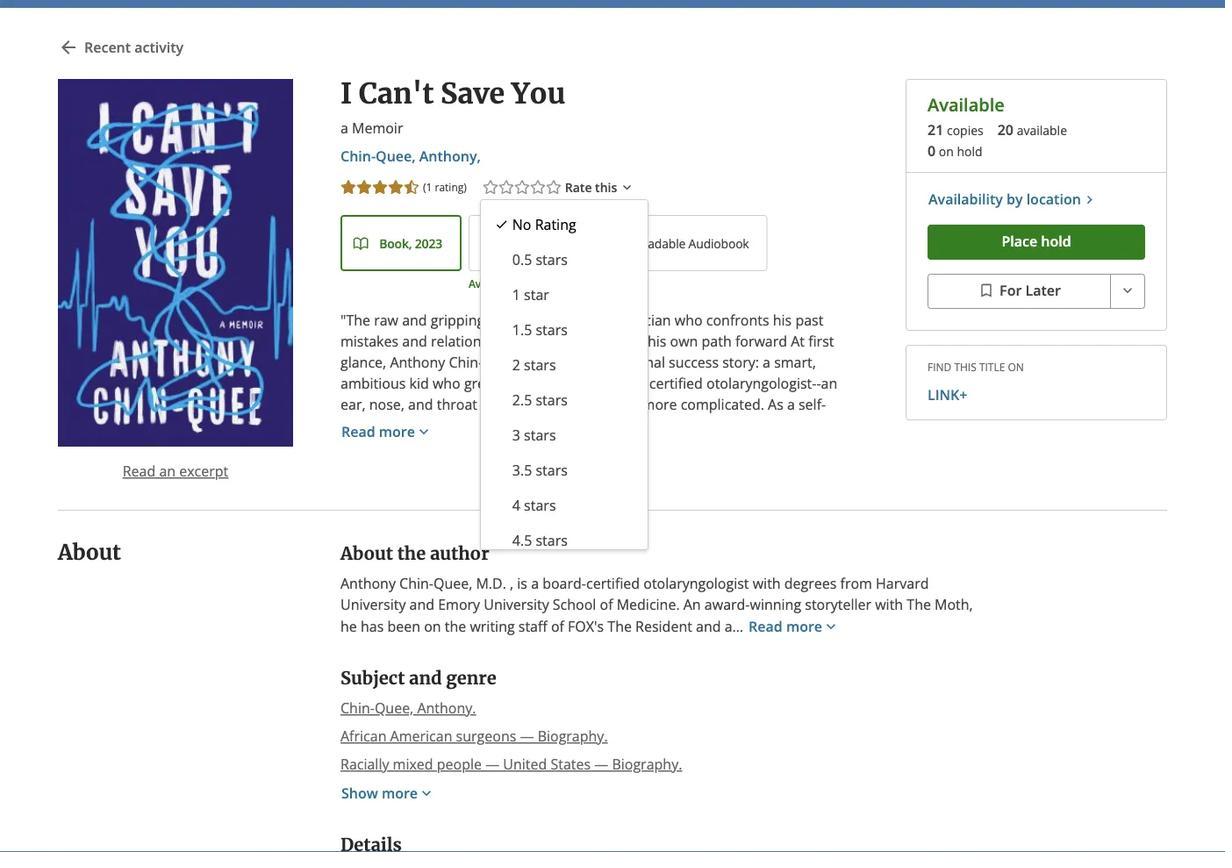Task type: locate. For each thing, give the bounding box(es) containing it.
and up chin-quee, anthony.
[[409, 668, 442, 690]]

quee, down "subject"
[[375, 699, 414, 718]]

the down harvard
[[907, 595, 931, 614]]

truth up questionably
[[592, 395, 625, 414]]

0 horizontal spatial him
[[341, 543, 366, 561]]

1 vertical spatial on
[[1008, 359, 1024, 374]]

0 vertical spatial hold
[[957, 143, 983, 160]]

can up forward.
[[747, 564, 770, 583]]

1 vertical spatial ,
[[510, 574, 514, 593]]

physician up medicine
[[536, 522, 597, 540]]

1 vertical spatial available
[[469, 276, 514, 291]]

1 horizontal spatial that
[[555, 479, 582, 498]]

4.5 stars
[[513, 531, 568, 550]]

true
[[415, 627, 442, 646]]

stars down into
[[536, 461, 568, 480]]

quee down self-
[[805, 416, 840, 435]]

hold right place
[[1041, 232, 1072, 250]]

1 horizontal spatial him
[[714, 479, 739, 498]]

life right your
[[794, 627, 813, 646]]

about for about the author
[[341, 543, 393, 565]]

certified
[[649, 374, 703, 393], [586, 574, 640, 593]]

life up helping
[[363, 564, 383, 583]]

1 horizontal spatial board-
[[606, 374, 649, 393]]

gripping
[[431, 311, 485, 330]]

0 horizontal spatial the
[[608, 617, 632, 636]]

- up subject and genre
[[416, 648, 421, 667]]

0 horizontal spatial an
[[159, 462, 176, 481]]

first
[[809, 332, 834, 351]]

0 horizontal spatial biography.
[[538, 727, 608, 746]]

0 vertical spatial for
[[691, 479, 710, 498]]

4.5
[[513, 531, 532, 550]]

0 vertical spatial it
[[626, 479, 635, 498]]

stars right 4.5 at the left bottom of the page
[[536, 531, 568, 550]]

american
[[390, 727, 453, 746]]

career,
[[415, 564, 461, 583]]

1 horizontal spatial who
[[675, 311, 703, 330]]

0 horizontal spatial you
[[608, 585, 632, 604]]

african
[[341, 727, 387, 746]]

quee, for anthony,
[[376, 147, 416, 166]]

a left others
[[531, 574, 539, 593]]

people
[[437, 755, 482, 774]]

this right rate
[[595, 179, 617, 196]]

of
[[544, 311, 557, 330], [434, 458, 447, 477], [794, 458, 807, 477], [493, 479, 506, 498], [341, 522, 354, 540], [600, 595, 613, 614], [551, 617, 564, 636], [482, 627, 496, 646]]

this inside popup button
[[595, 179, 617, 196]]

chin-quee, anthony,
[[341, 147, 481, 166]]

african american surgeons — biography. link
[[341, 726, 608, 747]]

quee up grew
[[483, 353, 518, 372]]

3 stars button
[[481, 418, 648, 453]]

0 vertical spatial certified
[[649, 374, 703, 393]]

a left "memoir" at the left top of page
[[341, 119, 348, 137]]

racially
[[341, 755, 389, 774]]

more for read more dropdown button corresponding to kid
[[379, 422, 415, 441]]

— for united
[[486, 755, 500, 774]]

he left has
[[341, 617, 357, 636]]

1 vertical spatial him
[[341, 543, 366, 561]]

20
[[998, 120, 1014, 139]]

0 horizontal spatial read more button
[[341, 415, 448, 450]]

1 svg star outline image from the left
[[482, 179, 499, 196]]

powerful
[[623, 564, 681, 583]]

rating
[[435, 180, 464, 195]]

1 vertical spatial as
[[590, 585, 604, 604]]

link+ link
[[928, 384, 1146, 405]]

1 horizontal spatial certified
[[649, 374, 703, 393]]

1 right svg half star icon on the left top
[[426, 180, 432, 195]]

1 horizontal spatial svg star outline image
[[545, 179, 563, 196]]

read for "the
[[342, 422, 375, 441]]

1 horizontal spatial hold
[[1041, 232, 1072, 250]]

0 horizontal spatial black
[[572, 311, 607, 330]]

black up learns at the top of the page
[[572, 311, 607, 330]]

1 horizontal spatial read
[[342, 422, 375, 441]]

quee, for anthony.
[[375, 699, 414, 718]]

0 vertical spatial read more button
[[341, 415, 448, 450]]

on inside 20 available 0 on hold
[[939, 143, 954, 160]]

0 horizontal spatial hold
[[957, 143, 983, 160]]

0 vertical spatial in
[[745, 437, 757, 456]]

a up the feelings
[[761, 437, 769, 456]]

to
[[467, 500, 483, 519]]

1.5
[[513, 321, 532, 339]]

for later button
[[928, 274, 1111, 309]]

0 horizontal spatial i
[[341, 76, 352, 111]]

i up "memoir" at the left top of page
[[341, 76, 352, 111]]

biography.
[[538, 727, 608, 746], [612, 755, 682, 774]]

2.5
[[513, 391, 532, 410]]

0 horizontal spatial svg star outline image
[[513, 179, 531, 196]]

and left your
[[732, 627, 757, 646]]

1 vertical spatial physician
[[536, 522, 597, 540]]

on right title
[[1008, 359, 1024, 374]]

chin- inside anthony chin-quee, m.d. , is a board-certified otolaryngologist with degrees from harvard university and emory university school of medicine. an award-winning storyteller with the moth, he has been on the writing staff of fox's the resident and a…
[[400, 574, 434, 593]]

stars up black,
[[536, 391, 568, 410]]

2.5 stars
[[513, 391, 568, 410]]

otolaryngologist-
[[707, 374, 817, 393]]

1 horizontal spatial in
[[793, 564, 806, 583]]

sharing
[[706, 543, 755, 561]]

who up throat
[[433, 374, 461, 393]]

stars
[[536, 250, 568, 269], [536, 321, 568, 339], [524, 356, 556, 375], [536, 391, 568, 410], [524, 426, 556, 445], [536, 461, 568, 480], [524, 496, 556, 515], [536, 531, 568, 550]]

svg chevron down image for read more dropdown button corresponding to a…
[[823, 618, 840, 636]]

medicine.
[[617, 595, 680, 614]]

(
[[423, 180, 426, 195]]

svg star image left svg half star icon on the left top
[[371, 179, 389, 196]]

board- up the "school"
[[543, 574, 586, 593]]

svg chevron down image for "show more" dropdown button at the bottom of page
[[418, 785, 436, 802]]

read more down winning
[[749, 617, 823, 636]]

2 vertical spatial read
[[749, 617, 783, 636]]

background
[[352, 458, 430, 477]]

hold down copies on the top right
[[957, 143, 983, 160]]

his up at
[[773, 311, 792, 330]]

0 horizontal spatial 1
[[426, 180, 432, 195]]

surgeons
[[456, 727, 517, 746]]

up
[[500, 374, 517, 393], [724, 437, 742, 456]]

1 horizontal spatial read more button
[[748, 615, 841, 638]]

he inside anthony chin-quee, m.d. , is a board-certified otolaryngologist with degrees from harvard university and emory university school of medicine. an award-winning storyteller with the moth, he has been on the writing staff of fox's the resident and a…
[[341, 617, 357, 636]]

2 horizontal spatial read
[[749, 617, 783, 636]]

up down man,"
[[724, 437, 742, 456]]

otolaryngologist
[[644, 574, 749, 593]]

1 vertical spatial biography.
[[612, 755, 682, 774]]

the down become on the left
[[567, 395, 588, 414]]

availability by location button
[[928, 188, 1099, 211]]

svg chevron right image
[[1081, 191, 1098, 208]]

relationships,
[[648, 458, 736, 477]]

be up was
[[470, 522, 487, 540]]

to left find
[[602, 332, 615, 351]]

who
[[675, 311, 703, 330], [433, 374, 461, 393]]

1 horizontal spatial by
[[1007, 189, 1023, 208]]

find this title on
[[928, 359, 1024, 374]]

more down mixed
[[382, 784, 418, 803]]

racially mixed people — united states — biography.
[[341, 755, 682, 774]]

more up questionably
[[642, 395, 677, 414]]

and up any
[[572, 416, 597, 435]]

united
[[503, 755, 547, 774]]

can't
[[359, 76, 434, 111], [681, 606, 715, 625]]

can't inside i can't save you a memoir
[[359, 76, 434, 111]]

by inside 'button'
[[1007, 189, 1023, 208]]

0 horizontal spatial from
[[806, 543, 838, 561]]

on inside anthony chin-quee, m.d. , is a board-certified otolaryngologist with degrees from harvard university and emory university school of medicine. an award-winning storyteller with the moth, he has been on the writing staff of fox's the resident and a…
[[424, 617, 441, 636]]

and left a…
[[696, 617, 721, 636]]

read more
[[342, 422, 415, 441], [749, 617, 823, 636]]

the up new
[[685, 564, 706, 583]]

read more button for kid
[[341, 415, 448, 450]]

1.5 stars
[[513, 321, 568, 339]]

svg star outline image
[[513, 179, 531, 196], [545, 179, 563, 196]]

bonds
[[341, 500, 382, 519]]

a right like at the top left
[[586, 353, 594, 372]]

chin- down about the author
[[400, 574, 434, 593]]

like
[[560, 353, 583, 372]]

4.5 stars button
[[481, 523, 648, 558]]

1 horizontal spatial an
[[821, 374, 838, 393]]

story:
[[723, 353, 759, 372]]

stars right 2
[[524, 356, 556, 375]]

i inside "the raw and gripping memoir of a black physician who confronts his past mistakes and relationships as he learns to find his own path forward at first glance, anthony chin-quee looks like a traditional success story: a smart, ambitious kid who grew up to become a board-certified otolaryngologist--an ear, nose, and throat surgeon. yet the truth is more complicated. as a self- described "not white, mostly black, and questionably asian man," chin-quee knows that he doesn't fit easily into any category. growing up in a family with a background of depression, he struggled with relationships, feelings of inadequacy, and a fear of failure that made it difficult for him to forge lasting bonds with others. to repair that, he began his own unflinching examination of what it means to be both a physician and a black man today. what saved him and his sanity was not medicine but storytelling: by sharing stories from his life and career, chin-quee learned how powerful the truth can be in helping to forgive yourself and others as you chart a new way forward. by turns harrowing and hilarious, honest and human, i can't save you is the fascinating true story of how looking within can change you and your life for the better"--
[[674, 606, 678, 625]]

from inside "the raw and gripping memoir of a black physician who confronts his past mistakes and relationships as he learns to find his own path forward at first glance, anthony chin-quee looks like a traditional success story: a smart, ambitious kid who grew up to become a board-certified otolaryngologist--an ear, nose, and throat surgeon. yet the truth is more complicated. as a self- described "not white, mostly black, and questionably asian man," chin-quee knows that he doesn't fit easily into any category. growing up in a family with a background of depression, he struggled with relationships, feelings of inadequacy, and a fear of failure that made it difficult for him to forge lasting bonds with others. to repair that, he began his own unflinching examination of what it means to be both a physician and a black man today. what saved him and his sanity was not medicine but storytelling: by sharing stories from his life and career, chin-quee learned how powerful the truth can be in helping to forgive yourself and others as you chart a new way forward. by turns harrowing and hilarious, honest and human, i can't save you is the fascinating true story of how looking within can change you and your life for the better"--
[[806, 543, 838, 561]]

turns
[[341, 606, 375, 625]]

with down harvard
[[875, 595, 904, 614]]

own up success
[[670, 332, 698, 351]]

become
[[538, 374, 591, 393]]

the inside anthony chin-quee, m.d. , is a board-certified otolaryngologist with degrees from harvard university and emory university school of medicine. an award-winning storyteller with the moth, he has been on the writing staff of fox's the resident and a…
[[445, 617, 466, 636]]

1 vertical spatial life
[[794, 627, 813, 646]]

2 horizontal spatial is
[[781, 606, 791, 625]]

an up self-
[[821, 374, 838, 393]]

svg chevron down image
[[619, 179, 635, 196], [1119, 282, 1137, 299], [823, 618, 840, 636], [418, 785, 436, 802]]

- up self-
[[817, 374, 821, 393]]

downloadable audiobook
[[605, 235, 749, 252]]

harrowing
[[379, 606, 446, 625]]

and up kid
[[402, 332, 427, 351]]

1 svg star outline image from the left
[[513, 179, 531, 196]]

1 horizontal spatial up
[[724, 437, 742, 456]]

nose,
[[369, 395, 405, 414]]

svg star image
[[340, 179, 357, 196], [371, 179, 389, 196], [387, 179, 405, 196]]

the right fox's
[[608, 617, 632, 636]]

can't down new
[[681, 606, 715, 625]]

2 vertical spatial quee,
[[375, 699, 414, 718]]

availability
[[929, 189, 1003, 208]]

0 vertical spatial be
[[470, 522, 487, 540]]

anthony inside "the raw and gripping memoir of a black physician who confronts his past mistakes and relationships as he learns to find his own path forward at first glance, anthony chin-quee looks like a traditional success story: a smart, ambitious kid who grew up to become a board-certified otolaryngologist--an ear, nose, and throat surgeon. yet the truth is more complicated. as a self- described "not white, mostly black, and questionably asian man," chin-quee knows that he doesn't fit easily into any category. growing up in a family with a background of depression, he struggled with relationships, feelings of inadequacy, and a fear of failure that made it difficult for him to forge lasting bonds with others. to repair that, he began his own unflinching examination of what it means to be both a physician and a black man today. what saved him and his sanity was not medicine but storytelling: by sharing stories from his life and career, chin-quee learned how powerful the truth can be in helping to forgive yourself and others as you chart a new way forward. by turns harrowing and hilarious, honest and human, i can't save you is the fascinating true story of how looking within can change you and your life for the better"--
[[390, 353, 445, 372]]

3.5 stars
[[513, 461, 568, 480]]

and up the story
[[450, 606, 475, 625]]

0 horizontal spatial you
[[512, 76, 566, 111]]

0 horizontal spatial life
[[363, 564, 383, 583]]

winning
[[750, 595, 802, 614]]

0
[[928, 141, 936, 160]]

from up storyteller
[[841, 574, 873, 593]]

it right made
[[626, 479, 635, 498]]

how down hilarious, in the left of the page
[[499, 627, 527, 646]]

0 horizontal spatial this
[[595, 179, 617, 196]]

more inside dropdown button
[[382, 784, 418, 803]]

read more for a…
[[749, 617, 823, 636]]

2 svg star image from the left
[[371, 179, 389, 196]]

the down emory
[[445, 617, 466, 636]]

the down means
[[397, 543, 426, 565]]

quee, down "memoir" at the left top of page
[[376, 147, 416, 166]]

0 horizontal spatial can
[[626, 627, 649, 646]]

0 horizontal spatial board-
[[543, 574, 586, 593]]

1 vertical spatial quee
[[805, 416, 840, 435]]

1
[[426, 180, 432, 195], [513, 285, 521, 304]]

0 vertical spatial i
[[341, 76, 352, 111]]

black up storytelling:
[[641, 522, 676, 540]]

0 horizontal spatial how
[[499, 627, 527, 646]]

can down human,
[[626, 627, 649, 646]]

depression,
[[451, 458, 527, 477]]

0 vertical spatial read
[[342, 422, 375, 441]]

1 horizontal spatial i
[[674, 606, 678, 625]]

certified inside "the raw and gripping memoir of a black physician who confronts his past mistakes and relationships as he learns to find his own path forward at first glance, anthony chin-quee looks like a traditional success story: a smart, ambitious kid who grew up to become a board-certified otolaryngologist--an ear, nose, and throat surgeon. yet the truth is more complicated. as a self- described "not white, mostly black, and questionably asian man," chin-quee knows that he doesn't fit easily into any category. growing up in a family with a background of depression, he struggled with relationships, feelings of inadequacy, and a fear of failure that made it difficult for him to forge lasting bonds with others. to repair that, he began his own unflinching examination of what it means to be both a physician and a black man today. what saved him and his sanity was not medicine but storytelling: by sharing stories from his life and career, chin-quee learned how powerful the truth can be in helping to forgive yourself and others as you chart a new way forward. by turns harrowing and hilarious, honest and human, i can't save you is the fascinating true story of how looking within can change you and your life for the better"--
[[649, 374, 703, 393]]

who up path
[[675, 311, 703, 330]]

recent
[[84, 38, 131, 57]]

ambitious
[[341, 374, 406, 393]]

of down star
[[544, 311, 557, 330]]

2 stars
[[513, 356, 556, 375]]

0 vertical spatial the
[[907, 595, 931, 614]]

up up surgeon.
[[500, 374, 517, 393]]

1 horizontal spatial be
[[773, 564, 790, 583]]

that,
[[529, 500, 560, 519]]

downloadable audiobook link
[[567, 215, 768, 271]]

1 vertical spatial can't
[[681, 606, 715, 625]]

more down nose,
[[379, 422, 415, 441]]

for down relationships, at the bottom of page
[[691, 479, 710, 498]]

1 inside 1 star button
[[513, 285, 521, 304]]

of right the staff
[[551, 617, 564, 636]]

1 horizontal spatial ,
[[510, 574, 514, 593]]

i left an in the right bottom of the page
[[674, 606, 678, 625]]

board- inside anthony chin-quee, m.d. , is a board-certified otolaryngologist with degrees from harvard university and emory university school of medicine. an award-winning storyteller with the moth, he has been on the writing staff of fox's the resident and a…
[[543, 574, 586, 593]]

read down ear,
[[342, 422, 375, 441]]

certified down success
[[649, 374, 703, 393]]

0 horizontal spatial for
[[691, 479, 710, 498]]

1 vertical spatial it
[[393, 522, 402, 540]]

physician up find
[[610, 311, 671, 330]]

1 vertical spatial by
[[687, 543, 703, 561]]

0 horizontal spatial who
[[433, 374, 461, 393]]

1 vertical spatial save
[[718, 606, 749, 625]]

as down memoir at the left of page
[[519, 332, 534, 351]]

mixed
[[393, 755, 433, 774]]

svg star outline image
[[482, 179, 499, 196], [498, 179, 515, 196], [529, 179, 547, 196]]

stars for 2.5 stars
[[536, 391, 568, 410]]

the
[[907, 595, 931, 614], [608, 617, 632, 636]]

svg chevron down image inside read more dropdown button
[[823, 618, 840, 636]]

quee down the not
[[498, 564, 534, 583]]

1 horizontal spatial this
[[955, 359, 977, 374]]

anthony up turns
[[341, 574, 396, 593]]

read an excerpt
[[123, 462, 229, 481]]

svg half star image
[[403, 179, 421, 196]]

svg star image up svg book icon
[[340, 179, 357, 196]]

you down the award-
[[704, 627, 728, 646]]

can't inside "the raw and gripping memoir of a black physician who confronts his past mistakes and relationships as he learns to find his own path forward at first glance, anthony chin-quee looks like a traditional success story: a smart, ambitious kid who grew up to become a board-certified otolaryngologist--an ear, nose, and throat surgeon. yet the truth is more complicated. as a self- described "not white, mostly black, and questionably asian man," chin-quee knows that he doesn't fit easily into any category. growing up in a family with a background of depression, he struggled with relationships, feelings of inadequacy, and a fear of failure that made it difficult for him to forge lasting bonds with others. to repair that, he began his own unflinching examination of what it means to be both a physician and a black man today. what saved him and his sanity was not medicine but storytelling: by sharing stories from his life and career, chin-quee learned how powerful the truth can be in helping to forgive yourself and others as you chart a new way forward. by turns harrowing and hilarious, honest and human, i can't save you is the fascinating true story of how looking within can change you and your life for the better"--
[[681, 606, 715, 625]]

0 horizontal spatial can't
[[359, 76, 434, 111]]

hold inside 'place hold' button
[[1041, 232, 1072, 250]]

as
[[768, 395, 784, 414]]

0 vertical spatial anthony
[[390, 353, 445, 372]]

physician
[[610, 311, 671, 330], [536, 522, 597, 540]]

, inside anthony chin-quee, m.d. , is a board-certified otolaryngologist with degrees from harvard university and emory university school of medicine. an award-winning storyteller with the moth, he has been on the writing staff of fox's the resident and a…
[[510, 574, 514, 593]]

chin- inside "link"
[[341, 699, 375, 718]]

0 vertical spatial on
[[939, 143, 954, 160]]

1 vertical spatial the
[[608, 617, 632, 636]]

hold inside 20 available 0 on hold
[[957, 143, 983, 160]]

1 vertical spatial who
[[433, 374, 461, 393]]

easily
[[505, 437, 542, 456]]

0 vertical spatial by
[[1007, 189, 1023, 208]]

1 vertical spatial be
[[773, 564, 790, 583]]

2 university from the left
[[484, 595, 549, 614]]

0 horizontal spatial university
[[341, 595, 406, 614]]

2 vertical spatial on
[[424, 617, 441, 636]]

category.
[[602, 437, 662, 456]]

( 1 rating )
[[423, 180, 467, 195]]

is up questionably
[[628, 395, 639, 414]]

0 vertical spatial biography.
[[538, 727, 608, 746]]

what
[[357, 522, 390, 540]]

2 horizontal spatial —
[[595, 755, 609, 774]]

svg chevron down image inside "show more" dropdown button
[[418, 785, 436, 802]]

1 vertical spatial truth
[[710, 564, 743, 583]]

began
[[583, 500, 624, 519]]

a up storytelling:
[[630, 522, 638, 540]]

moth,
[[935, 595, 973, 614]]

stars right 4
[[524, 496, 556, 515]]

read left excerpt
[[123, 462, 156, 481]]

stars right 1.5
[[536, 321, 568, 339]]

how down but
[[591, 564, 619, 583]]

"the
[[341, 311, 370, 330]]

on right 0 at top right
[[939, 143, 954, 160]]

0 vertical spatial how
[[591, 564, 619, 583]]

described
[[341, 416, 405, 435]]

1 horizontal spatial black
[[641, 522, 676, 540]]

1 vertical spatial read more
[[749, 617, 823, 636]]

own down "difficult"
[[650, 500, 678, 519]]

resident
[[636, 617, 693, 636]]

1 vertical spatial you
[[752, 606, 777, 625]]

1 vertical spatial 1
[[513, 285, 521, 304]]

and
[[402, 311, 427, 330], [402, 332, 427, 351], [408, 395, 433, 414], [572, 416, 597, 435], [423, 479, 448, 498], [601, 522, 626, 540], [369, 543, 394, 561], [387, 564, 412, 583], [515, 585, 540, 604], [410, 595, 435, 614], [450, 606, 475, 625], [591, 606, 616, 625], [696, 617, 721, 636], [732, 627, 757, 646], [409, 668, 442, 690]]

truth up way
[[710, 564, 743, 583]]

biography. right states at left
[[612, 755, 682, 774]]

anthony inside anthony chin-quee, m.d. , is a board-certified otolaryngologist with degrees from harvard university and emory university school of medicine. an award-winning storyteller with the moth, he has been on the writing staff of fox's the resident and a…
[[341, 574, 396, 593]]

quee, inside "link"
[[375, 699, 414, 718]]

1 horizontal spatial as
[[590, 585, 604, 604]]

, right "m.d." at the bottom left of page
[[510, 574, 514, 593]]

story
[[446, 627, 479, 646]]

the down the by
[[795, 606, 816, 625]]

stars for 4 stars
[[524, 496, 556, 515]]

1 vertical spatial read
[[123, 462, 156, 481]]

more down the by
[[787, 617, 823, 636]]

read more button down nose,
[[341, 415, 448, 450]]

svg shelves outline image
[[978, 282, 996, 299]]

1 vertical spatial i
[[674, 606, 678, 625]]

as right others
[[590, 585, 604, 604]]

board- inside "the raw and gripping memoir of a black physician who confronts his past mistakes and relationships as he learns to find his own path forward at first glance, anthony chin-quee looks like a traditional success story: a smart, ambitious kid who grew up to become a board-certified otolaryngologist--an ear, nose, and throat surgeon. yet the truth is more complicated. as a self- described "not white, mostly black, and questionably asian man," chin-quee knows that he doesn't fit easily into any category. growing up in a family with a background of depression, he struggled with relationships, feelings of inadequacy, and a fear of failure that made it difficult for him to forge lasting bonds with others. to repair that, he began his own unflinching examination of what it means to be both a physician and a black man today. what saved him and his sanity was not medicine but storytelling: by sharing stories from his life and career, chin-quee learned how powerful the truth can be in helping to forgive yourself and others as you chart a new way forward. by turns harrowing and hilarious, honest and human, i can't save you is the fascinating true story of how looking within can change you and your life for the better"--
[[606, 374, 649, 393]]

this for find
[[955, 359, 977, 374]]

0 vertical spatial up
[[500, 374, 517, 393]]

success
[[669, 353, 719, 372]]

that down struggled at the bottom of the page
[[555, 479, 582, 498]]

of up fox's
[[600, 595, 613, 614]]

1 horizontal spatial save
[[718, 606, 749, 625]]



Task type: describe. For each thing, give the bounding box(es) containing it.
lasting
[[798, 479, 841, 498]]

1 horizontal spatial for
[[817, 627, 836, 646]]

harvard
[[876, 574, 929, 593]]

and down what
[[369, 543, 394, 561]]

1 vertical spatial in
[[793, 564, 806, 583]]

doesn't
[[437, 437, 485, 456]]

svg arrow back image
[[58, 37, 79, 58]]

0 vertical spatial own
[[670, 332, 698, 351]]

stars for 2 stars
[[524, 356, 556, 375]]

chin- up yourself
[[464, 564, 498, 583]]

storytelling:
[[607, 543, 683, 561]]

2 vertical spatial is
[[781, 606, 791, 625]]

he up looks
[[538, 332, 554, 351]]

recent activity
[[84, 38, 184, 57]]

to up the harrowing
[[393, 585, 406, 604]]

from inside anthony chin-quee, m.d. , is a board-certified otolaryngologist with degrees from harvard university and emory university school of medicine. an award-winning storyteller with the moth, he has been on the writing staff of fox's the resident and a…
[[841, 574, 873, 593]]

1 vertical spatial that
[[555, 479, 582, 498]]

you inside i can't save you a memoir
[[512, 76, 566, 111]]

— for biography.
[[520, 727, 534, 746]]

mostly
[[483, 416, 527, 435]]

0 vertical spatial black
[[572, 311, 607, 330]]

4 stars
[[513, 496, 556, 515]]

been
[[388, 617, 421, 636]]

1 horizontal spatial it
[[626, 479, 635, 498]]

read for anthony
[[749, 617, 783, 636]]

but
[[581, 543, 603, 561]]

i inside i can't save you a memoir
[[341, 76, 352, 111]]

chart
[[635, 585, 669, 604]]

memoir
[[352, 119, 403, 137]]

a…
[[725, 617, 744, 636]]

1 star
[[513, 285, 549, 304]]

yet
[[542, 395, 563, 414]]

of up repair
[[493, 479, 506, 498]]

1 horizontal spatial life
[[794, 627, 813, 646]]

stars for 3 stars
[[524, 426, 556, 445]]

any
[[575, 437, 598, 456]]

and up been
[[410, 595, 435, 614]]

1 horizontal spatial the
[[907, 595, 931, 614]]

)
[[464, 180, 467, 195]]

the up "subject"
[[341, 648, 362, 667]]

stars for 1.5 stars
[[536, 321, 568, 339]]

book , 2023
[[379, 235, 442, 252]]

a right as
[[787, 395, 795, 414]]

1 horizontal spatial available
[[928, 93, 1005, 117]]

stories
[[759, 543, 803, 561]]

his down means
[[398, 543, 417, 561]]

chin-quee, anthony. link
[[341, 698, 476, 719]]

a down knows at the left bottom of the page
[[341, 458, 348, 477]]

with down inadequacy,
[[385, 500, 413, 519]]

chin- down 'relationships'
[[449, 353, 483, 372]]

forward
[[736, 332, 788, 351]]

his up helping
[[341, 564, 360, 583]]

complicated.
[[681, 395, 765, 414]]

throat
[[437, 395, 478, 414]]

he up failure on the bottom left
[[531, 458, 547, 477]]

excerpt
[[179, 462, 229, 481]]

was
[[463, 543, 488, 561]]

stars for 4.5 stars
[[536, 531, 568, 550]]

a left an in the right bottom of the page
[[673, 585, 681, 604]]

a right become on the left
[[594, 374, 602, 393]]

1 vertical spatial black
[[641, 522, 676, 540]]

stars for 0.5 stars
[[536, 250, 568, 269]]

with right family
[[816, 437, 844, 456]]

about for about
[[58, 539, 121, 566]]

4
[[513, 496, 521, 515]]

0 horizontal spatial ,
[[409, 235, 412, 252]]

anthony,
[[419, 147, 481, 166]]

1 vertical spatial -
[[416, 648, 421, 667]]

man,"
[[728, 416, 767, 435]]

by inside "the raw and gripping memoir of a black physician who confronts his past mistakes and relationships as he learns to find his own path forward at first glance, anthony chin-quee looks like a traditional success story: a smart, ambitious kid who grew up to become a board-certified otolaryngologist--an ear, nose, and throat surgeon. yet the truth is more complicated. as a self- described "not white, mostly black, and questionably asian man," chin-quee knows that he doesn't fit easily into any category. growing up in a family with a background of depression, he struggled with relationships, feelings of inadequacy, and a fear of failure that made it difficult for him to forge lasting bonds with others. to repair that, he began his own unflinching examination of what it means to be both a physician and a black man today. what saved him and his sanity was not medicine but storytelling: by sharing stories from his life and career, chin-quee learned how powerful the truth can be in helping to forgive yourself and others as you chart a new way forward. by turns harrowing and hilarious, honest and human, i can't save you is the fascinating true story of how looking within can change you and your life for the better"--
[[687, 543, 703, 561]]

learns
[[558, 332, 598, 351]]

2 stars button
[[481, 348, 648, 383]]

and up hilarious, in the left of the page
[[515, 585, 540, 604]]

audiobook
[[689, 235, 749, 252]]

0 horizontal spatial that
[[386, 437, 413, 456]]

and down began
[[601, 522, 626, 540]]

later
[[1026, 281, 1061, 300]]

0 vertical spatial who
[[675, 311, 703, 330]]

states
[[551, 755, 591, 774]]

on for title
[[1008, 359, 1024, 374]]

3 svg star image from the left
[[387, 179, 405, 196]]

0 horizontal spatial up
[[500, 374, 517, 393]]

a inside anthony chin-quee, m.d. , is a board-certified otolaryngologist with degrees from harvard university and emory university school of medicine. an award-winning storyteller with the moth, he has been on the writing staff of fox's the resident and a…
[[531, 574, 539, 593]]

forgive
[[410, 585, 455, 604]]

1 vertical spatial you
[[704, 627, 728, 646]]

1 vertical spatial how
[[499, 627, 527, 646]]

1 vertical spatial up
[[724, 437, 742, 456]]

1 horizontal spatial how
[[591, 564, 619, 583]]

svg chevron down image right later
[[1119, 282, 1137, 299]]

svg star image
[[356, 179, 373, 196]]

he right that,
[[563, 500, 580, 519]]

quee, inside anthony chin-quee, m.d. , is a board-certified otolaryngologist with degrees from harvard university and emory university school of medicine. an award-winning storyteller with the moth, he has been on the writing staff of fox's the resident and a…
[[434, 574, 473, 593]]

a right both
[[525, 522, 533, 540]]

downloadable
[[605, 235, 686, 252]]

and down kid
[[408, 395, 433, 414]]

3
[[513, 426, 521, 445]]

svg chevron down image for rate this popup button
[[619, 179, 635, 196]]

0 vertical spatial truth
[[592, 395, 625, 414]]

certified inside anthony chin-quee, m.d. , is a board-certified otolaryngologist with degrees from harvard university and emory university school of medicine. an award-winning storyteller with the moth, he has been on the writing staff of fox's the resident and a…
[[586, 574, 640, 593]]

1 university from the left
[[341, 595, 406, 614]]

1 star button
[[481, 278, 648, 313]]

self-
[[799, 395, 826, 414]]

made
[[586, 479, 623, 498]]

with up winning
[[753, 574, 781, 593]]

asian
[[689, 416, 725, 435]]

read more for kid
[[342, 422, 415, 441]]

more inside "the raw and gripping memoir of a black physician who confronts his past mistakes and relationships as he learns to find his own path forward at first glance, anthony chin-quee looks like a traditional success story: a smart, ambitious kid who grew up to become a board-certified otolaryngologist--an ear, nose, and throat surgeon. yet the truth is more complicated. as a self- described "not white, mostly black, and questionably asian man," chin-quee knows that he doesn't fit easily into any category. growing up in a family with a background of depression, he struggled with relationships, feelings of inadequacy, and a fear of failure that made it difficult for him to forge lasting bonds with others. to repair that, he began his own unflinching examination of what it means to be both a physician and a black man today. what saved him and his sanity was not medicine but storytelling: by sharing stories from his life and career, chin-quee learned how powerful the truth can be in helping to forgive yourself and others as you chart a new way forward. by turns harrowing and hilarious, honest and human, i can't save you is the fascinating true story of how looking within can change you and your life for the better"--
[[642, 395, 677, 414]]

0 vertical spatial you
[[608, 585, 632, 604]]

traditional
[[598, 353, 665, 372]]

about the author
[[341, 543, 490, 565]]

svg book image
[[353, 236, 369, 252]]

chin- up svg star image at the left top of the page
[[341, 147, 376, 166]]

looking
[[531, 627, 579, 646]]

anthony chin-quee, m.d. , is a board-certified otolaryngologist with degrees from harvard university and emory university school of medicine. an award-winning storyteller with the moth, he has been on the writing staff of fox's the resident and a…
[[341, 574, 973, 636]]

m.d.
[[476, 574, 506, 593]]

chin-quee, anthony.
[[341, 699, 476, 718]]

0.5 stars button
[[481, 242, 648, 278]]

and left "career,"
[[387, 564, 412, 583]]

0 vertical spatial -
[[817, 374, 821, 393]]

he down "not
[[416, 437, 433, 456]]

more for read more dropdown button corresponding to a…
[[787, 617, 823, 636]]

svg chevron down image
[[415, 423, 433, 441]]

3.5
[[513, 461, 532, 480]]

book
[[379, 235, 409, 252]]

2 vertical spatial quee
[[498, 564, 534, 583]]

to right 2
[[521, 374, 534, 393]]

has
[[361, 617, 384, 636]]

forward.
[[745, 585, 800, 604]]

looks
[[522, 353, 557, 372]]

feelings
[[740, 458, 790, 477]]

0 horizontal spatial physician
[[536, 522, 597, 540]]

biography. inside "link"
[[612, 755, 682, 774]]

glance,
[[341, 353, 386, 372]]

knows
[[341, 437, 383, 456]]

repair
[[487, 500, 526, 519]]

3.5 stars button
[[481, 453, 648, 488]]

3 svg star outline image from the left
[[529, 179, 547, 196]]

a up otolaryngologist-
[[763, 353, 771, 372]]

forge
[[760, 479, 794, 498]]

to up author at the bottom left
[[453, 522, 467, 540]]

save inside i can't save you a memoir
[[441, 76, 505, 111]]

0.5
[[513, 250, 532, 269]]

available
[[1017, 122, 1068, 139]]

1 horizontal spatial truth
[[710, 564, 743, 583]]

an inside "the raw and gripping memoir of a black physician who confronts his past mistakes and relationships as he learns to find his own path forward at first glance, anthony chin-quee looks like a traditional success story: a smart, ambitious kid who grew up to become a board-certified otolaryngologist--an ear, nose, and throat surgeon. yet the truth is more complicated. as a self- described "not white, mostly black, and questionably asian man," chin-quee knows that he doesn't fit easily into any category. growing up in a family with a background of depression, he struggled with relationships, feelings of inadequacy, and a fear of failure that made it difficult for him to forge lasting bonds with others. to repair that, he began his own unflinching examination of what it means to be both a physician and a black man today. what saved him and his sanity was not medicine but storytelling: by sharing stories from his life and career, chin-quee learned how powerful the truth can be in helping to forgive yourself and others as you chart a new way forward. by turns harrowing and hilarious, honest and human, i can't save you is the fascinating true story of how looking within can change you and your life for the better"--
[[821, 374, 838, 393]]

21 copies
[[928, 120, 984, 139]]

his right find
[[648, 332, 667, 351]]

find
[[619, 332, 644, 351]]

black,
[[530, 416, 569, 435]]

and up within
[[591, 606, 616, 625]]

kid
[[410, 374, 429, 393]]

0 vertical spatial is
[[628, 395, 639, 414]]

place
[[1002, 232, 1038, 250]]

0 vertical spatial as
[[519, 332, 534, 351]]

0 vertical spatial life
[[363, 564, 383, 583]]

within
[[582, 627, 622, 646]]

2023
[[415, 235, 442, 252]]

i can't save you a memoir
[[341, 76, 566, 137]]

subject
[[341, 668, 405, 690]]

more for "show more" dropdown button at the bottom of page
[[382, 784, 418, 803]]

1 horizontal spatial physician
[[610, 311, 671, 330]]

smart,
[[774, 353, 816, 372]]

0 vertical spatial him
[[714, 479, 739, 498]]

0 vertical spatial 1
[[426, 180, 432, 195]]

1 horizontal spatial can
[[747, 564, 770, 583]]

confronts
[[707, 311, 770, 330]]

0 horizontal spatial read
[[123, 462, 156, 481]]

yourself
[[458, 585, 511, 604]]

into
[[546, 437, 571, 456]]

emory
[[438, 595, 480, 614]]

a left fear
[[452, 479, 460, 498]]

of right the story
[[482, 627, 496, 646]]

you inside "the raw and gripping memoir of a black physician who confronts his past mistakes and relationships as he learns to find his own path forward at first glance, anthony chin-quee looks like a traditional success story: a smart, ambitious kid who grew up to become a board-certified otolaryngologist--an ear, nose, and throat surgeon. yet the truth is more complicated. as a self- described "not white, mostly black, and questionably asian man," chin-quee knows that he doesn't fit easily into any category. growing up in a family with a background of depression, he struggled with relationships, feelings of inadequacy, and a fear of failure that made it difficult for him to forge lasting bonds with others. to repair that, he began his own unflinching examination of what it means to be both a physician and a black man today. what saved him and his sanity was not medicine but storytelling: by sharing stories from his life and career, chin-quee learned how powerful the truth can be in helping to forgive yourself and others as you chart a new way forward. by turns harrowing and hilarious, honest and human, i can't save you is the fascinating true story of how looking within can change you and your life for the better"--
[[752, 606, 777, 625]]

"the raw and gripping memoir of a black physician who confronts his past mistakes and relationships as he learns to find his own path forward at first glance, anthony chin-quee looks like a traditional success story: a smart, ambitious kid who grew up to become a board-certified otolaryngologist--an ear, nose, and throat surgeon. yet the truth is more complicated. as a self- described "not white, mostly black, and questionably asian man," chin-quee knows that he doesn't fit easily into any category. growing up in a family with a background of depression, he struggled with relationships, feelings of inadequacy, and a fear of failure that made it difficult for him to forge lasting bonds with others. to repair that, he began his own unflinching examination of what it means to be both a physician and a black man today. what saved him and his sanity was not medicine but storytelling: by sharing stories from his life and career, chin-quee learned how powerful the truth can be in helping to forgive yourself and others as you chart a new way forward. by turns harrowing and hilarious, honest and human, i can't save you is the fascinating true story of how looking within can change you and your life for the better"--
[[341, 311, 844, 667]]

stars for 3.5 stars
[[536, 461, 568, 480]]

of down family
[[794, 458, 807, 477]]

helping
[[341, 585, 389, 604]]

2 svg star outline image from the left
[[545, 179, 563, 196]]

to down the feelings
[[743, 479, 756, 498]]

and right raw
[[402, 311, 427, 330]]

rate
[[565, 179, 592, 196]]

a inside i can't save you a memoir
[[341, 119, 348, 137]]

of down the doesn't
[[434, 458, 447, 477]]

school
[[553, 595, 596, 614]]

2 svg star outline image from the left
[[498, 179, 515, 196]]

1 vertical spatial can
[[626, 627, 649, 646]]

struggled
[[551, 458, 612, 477]]

is inside anthony chin-quee, m.d. , is a board-certified otolaryngologist with degrees from harvard university and emory university school of medicine. an award-winning storyteller with the moth, he has been on the writing staff of fox's the resident and a…
[[517, 574, 528, 593]]

memoir
[[488, 311, 540, 330]]

1 vertical spatial own
[[650, 500, 678, 519]]

a up learns at the top of the page
[[561, 311, 568, 330]]

both
[[491, 522, 521, 540]]

and up others.
[[423, 479, 448, 498]]

way
[[715, 585, 741, 604]]

degrees
[[785, 574, 837, 593]]

read more button for a…
[[748, 615, 841, 638]]

his right began
[[628, 500, 646, 519]]

0 vertical spatial quee
[[483, 353, 518, 372]]

this for rate
[[595, 179, 617, 196]]

availability by location
[[929, 189, 1081, 208]]

1 svg star image from the left
[[340, 179, 357, 196]]

save inside "the raw and gripping memoir of a black physician who confronts his past mistakes and relationships as he learns to find his own path forward at first glance, anthony chin-quee looks like a traditional success story: a smart, ambitious kid who grew up to become a board-certified otolaryngologist--an ear, nose, and throat surgeon. yet the truth is more complicated. as a self- described "not white, mostly black, and questionably asian man," chin-quee knows that he doesn't fit easily into any category. growing up in a family with a background of depression, he struggled with relationships, feelings of inadequacy, and a fear of failure that made it difficult for him to forge lasting bonds with others. to repair that, he began his own unflinching examination of what it means to be both a physician and a black man today. what saved him and his sanity was not medicine but storytelling: by sharing stories from his life and career, chin-quee learned how powerful the truth can be in helping to forgive yourself and others as you chart a new way forward. by turns harrowing and hilarious, honest and human, i can't save you is the fascinating true story of how looking within can change you and your life for the better"--
[[718, 606, 749, 625]]

on for 0
[[939, 143, 954, 160]]

0 horizontal spatial available
[[469, 276, 514, 291]]

star
[[524, 285, 549, 304]]

chin- up family
[[771, 416, 805, 435]]

with down the category.
[[616, 458, 644, 477]]

of down bonds at the bottom left of the page
[[341, 522, 354, 540]]



Task type: vqa. For each thing, say whether or not it's contained in the screenshot.
complicated.
yes



